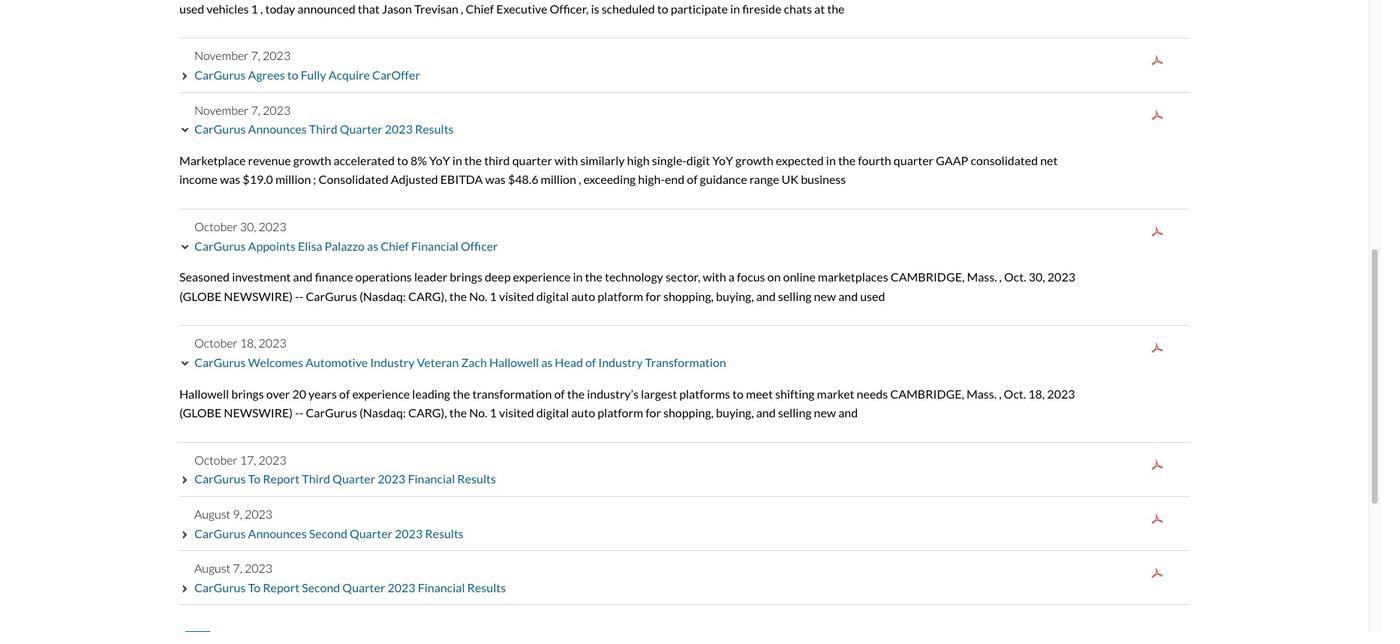 Task type: vqa. For each thing, say whether or not it's contained in the screenshot.
Oct. inside the Hallowell brings over 20 years of experience leading the transformation of the industry's largest platforms to meet shifting market needs CAMBRIDGE, Mass. , Oct. 18, 2023 (GLOBE NEWSWIRE) -- CarGurus (Nasdaq: CARG), the No. 1 visited digital auto platform for shopping, buying, and selling new and
yes



Task type: locate. For each thing, give the bounding box(es) containing it.
cargurus for october 17, 2023 cargurus to report third quarter 2023 financial results
[[194, 472, 246, 486]]

1 vertical spatial second
[[302, 580, 340, 594]]

was
[[220, 172, 240, 187], [485, 172, 506, 187]]

2 (globe from the top
[[179, 406, 222, 420]]

1 vertical spatial hallowell
[[179, 386, 229, 401]]

20
[[292, 386, 306, 401]]

brings inside seasoned investment and finance operations leader brings deep experience in the technology sector, with a focus on online marketplaces cambridge, mass. , oct. 30, 2023 (globe newswire) -- cargurus (nasdaq: carg), the no. 1 visited digital auto platform for shopping, buying, and selling new and used
[[450, 270, 483, 284]]

(globe
[[179, 289, 222, 303], [179, 406, 222, 420]]

0 horizontal spatial hallowell
[[179, 386, 229, 401]]

1 vertical spatial selling
[[778, 406, 812, 420]]

1 vertical spatial shopping,
[[664, 406, 714, 420]]

quarter
[[340, 122, 383, 136], [333, 472, 376, 486], [350, 526, 393, 540], [343, 580, 385, 594]]

2 vertical spatial 7,
[[233, 561, 242, 575]]

second up august 7, 2023 cargurus to report second quarter 2023 financial results
[[309, 526, 348, 540]]

november up agrees
[[194, 48, 249, 63]]

0 vertical spatial announces
[[248, 122, 307, 136]]

and down marketplaces
[[839, 289, 858, 303]]

november inside november 7, 2023 cargurus agrees to fully acquire caroffer
[[194, 48, 249, 63]]

1 vertical spatial to
[[397, 153, 408, 167]]

market
[[817, 386, 855, 401]]

cargurus inside october 30, 2023 cargurus appoints elisa palazzo as chief financial officer
[[194, 238, 246, 253]]

1 vertical spatial buying,
[[716, 406, 754, 420]]

2 newswire) from the top
[[224, 406, 293, 420]]

with
[[555, 153, 578, 167], [703, 270, 727, 284]]

shopping,
[[664, 289, 714, 303], [664, 406, 714, 420]]

november 7, 2023 cargurus agrees to fully acquire caroffer
[[194, 48, 420, 82]]

1 vertical spatial 7,
[[251, 103, 261, 117]]

experience inside seasoned investment and finance operations leader brings deep experience in the technology sector, with a focus on online marketplaces cambridge, mass. , oct. 30, 2023 (globe newswire) -- cargurus (nasdaq: carg), the no. 1 visited digital auto platform for shopping, buying, and selling new and used
[[513, 270, 571, 284]]

1 vertical spatial mass.
[[967, 386, 997, 401]]

adjusted
[[391, 172, 438, 187]]

november up the marketplace
[[194, 103, 249, 117]]

0 horizontal spatial 18,
[[240, 336, 256, 350]]

1 vertical spatial visited
[[499, 406, 534, 420]]

quarter inside august 7, 2023 cargurus to report second quarter 2023 financial results
[[343, 580, 385, 594]]

1 selling from the top
[[778, 289, 812, 303]]

1 vertical spatial for
[[646, 406, 661, 420]]

7, for to
[[233, 561, 242, 575]]

7, down 9,
[[233, 561, 242, 575]]

2 1 from the top
[[490, 406, 497, 420]]

2 vertical spatial october
[[194, 453, 238, 467]]

2 for from the top
[[646, 406, 661, 420]]

yoy
[[429, 153, 450, 167], [713, 153, 734, 167]]

report down cargurus announces second quarter 2023 results link
[[263, 580, 300, 594]]

transformation
[[473, 386, 552, 401]]

no. down transformation
[[469, 406, 488, 420]]

quarter up august 9, 2023 cargurus announces second quarter 2023 results
[[333, 472, 376, 486]]

1 carg), from the top
[[408, 289, 447, 303]]

2 august from the top
[[194, 561, 231, 575]]

2023 inside october 30, 2023 cargurus appoints elisa palazzo as chief financial officer
[[259, 219, 287, 234]]

7, inside november 7, 2023 cargurus announces third quarter 2023 results
[[251, 103, 261, 117]]

selling down shifting
[[778, 406, 812, 420]]

experience
[[513, 270, 571, 284], [352, 386, 410, 401]]

october inside "october 17, 2023 cargurus to report third quarter 2023 financial results"
[[194, 453, 238, 467]]

1 report from the top
[[263, 472, 300, 486]]

to
[[248, 472, 261, 486], [248, 580, 261, 594]]

platform down "technology"
[[598, 289, 644, 303]]

quarter up $48.6
[[513, 153, 553, 167]]

visited
[[499, 289, 534, 303], [499, 406, 534, 420]]

selling down online
[[778, 289, 812, 303]]

7, for announces
[[251, 103, 261, 117]]

7, down agrees
[[251, 103, 261, 117]]

0 vertical spatial for
[[646, 289, 661, 303]]

newswire) down over
[[224, 406, 293, 420]]

1 growth from the left
[[293, 153, 331, 167]]

to left 8%
[[397, 153, 408, 167]]

quarter up accelerated
[[340, 122, 383, 136]]

0 vertical spatial october
[[194, 219, 238, 234]]

2 november from the top
[[194, 103, 249, 117]]

cargurus announces second quarter 2023 results link
[[194, 526, 464, 540]]

1 horizontal spatial hallowell
[[489, 355, 539, 369]]

30,
[[240, 219, 256, 234], [1029, 270, 1046, 284]]

financial inside october 30, 2023 cargurus appoints elisa palazzo as chief financial officer
[[411, 238, 459, 253]]

cargurus inside seasoned investment and finance operations leader brings deep experience in the technology sector, with a focus on online marketplaces cambridge, mass. , oct. 30, 2023 (globe newswire) -- cargurus (nasdaq: carg), the no. 1 visited digital auto platform for shopping, buying, and selling new and used
[[306, 289, 357, 303]]

2 horizontal spatial in
[[827, 153, 836, 167]]

0 vertical spatial (nasdaq:
[[360, 289, 406, 303]]

shopping, down sector,
[[664, 289, 714, 303]]

third
[[309, 122, 338, 136], [302, 472, 330, 486]]

shopping, inside seasoned investment and finance operations leader brings deep experience in the technology sector, with a focus on online marketplaces cambridge, mass. , oct. 30, 2023 (globe newswire) -- cargurus (nasdaq: carg), the no. 1 visited digital auto platform for shopping, buying, and selling new and used
[[664, 289, 714, 303]]

cargurus inside august 9, 2023 cargurus announces second quarter 2023 results
[[194, 526, 246, 540]]

october left 17,
[[194, 453, 238, 467]]

$48.6
[[508, 172, 539, 187]]

cargurus inside october 18, 2023 cargurus welcomes automotive industry veteran zach hallowell as head of industry transformation
[[194, 355, 246, 369]]

range
[[750, 172, 780, 187]]

results inside august 9, 2023 cargurus announces second quarter 2023 results
[[425, 526, 464, 540]]

auto down industry's
[[572, 406, 596, 420]]

october inside october 30, 2023 cargurus appoints elisa palazzo as chief financial officer
[[194, 219, 238, 234]]

and down the meet
[[757, 406, 776, 420]]

1 down transformation
[[490, 406, 497, 420]]

8%
[[411, 153, 427, 167]]

0 vertical spatial with
[[555, 153, 578, 167]]

2 million from the left
[[541, 172, 577, 187]]

(nasdaq: inside hallowell brings over 20 years of experience leading the transformation of the industry's largest platforms to meet shifting market needs cambridge, mass. , oct. 18, 2023 (globe newswire) -- cargurus (nasdaq: carg), the no. 1 visited digital auto platform for shopping, buying, and selling new and
[[360, 406, 406, 420]]

1 vertical spatial report
[[263, 580, 300, 594]]

2 digital from the top
[[537, 406, 569, 420]]

1 vertical spatial to
[[248, 580, 261, 594]]

auto up head
[[572, 289, 596, 303]]

automotive
[[306, 355, 368, 369]]

marketplace
[[179, 153, 246, 167]]

platforms
[[680, 386, 731, 401]]

2 quarter from the left
[[894, 153, 934, 167]]

a
[[729, 270, 735, 284]]

results inside august 7, 2023 cargurus to report second quarter 2023 financial results
[[467, 580, 506, 594]]

october down income
[[194, 219, 238, 234]]

cambridge, right marketplaces
[[891, 270, 965, 284]]

2 new from the top
[[814, 406, 836, 420]]

to left fully
[[287, 68, 299, 82]]

2 announces from the top
[[248, 526, 307, 540]]

0 vertical spatial shopping,
[[664, 289, 714, 303]]

needs
[[857, 386, 888, 401]]

1 october from the top
[[194, 219, 238, 234]]

was down third
[[485, 172, 506, 187]]

announces
[[248, 122, 307, 136], [248, 526, 307, 540]]

million
[[276, 172, 311, 187], [541, 172, 577, 187]]

1 inside hallowell brings over 20 years of experience leading the transformation of the industry's largest platforms to meet shifting market needs cambridge, mass. , oct. 18, 2023 (globe newswire) -- cargurus (nasdaq: carg), the no. 1 visited digital auto platform for shopping, buying, and selling new and
[[490, 406, 497, 420]]

1 vertical spatial october
[[194, 336, 238, 350]]

cargurus inside august 7, 2023 cargurus to report second quarter 2023 financial results
[[194, 580, 246, 594]]

0 vertical spatial platform
[[598, 289, 644, 303]]

new inside hallowell brings over 20 years of experience leading the transformation of the industry's largest platforms to meet shifting market needs cambridge, mass. , oct. 18, 2023 (globe newswire) -- cargurus (nasdaq: carg), the no. 1 visited digital auto platform for shopping, buying, and selling new and
[[814, 406, 836, 420]]

for down "technology"
[[646, 289, 661, 303]]

0 horizontal spatial brings
[[231, 386, 264, 401]]

1 horizontal spatial 18,
[[1029, 386, 1045, 401]]

with left a at top right
[[703, 270, 727, 284]]

was down the marketplace
[[220, 172, 240, 187]]

no. down deep
[[469, 289, 488, 303]]

0 vertical spatial third
[[309, 122, 338, 136]]

cargurus inside "october 17, 2023 cargurus to report third quarter 2023 financial results"
[[194, 472, 246, 486]]

0 horizontal spatial industry
[[370, 355, 415, 369]]

selling inside seasoned investment and finance operations leader brings deep experience in the technology sector, with a focus on online marketplaces cambridge, mass. , oct. 30, 2023 (globe newswire) -- cargurus (nasdaq: carg), the no. 1 visited digital auto platform for shopping, buying, and selling new and used
[[778, 289, 812, 303]]

mass.
[[967, 270, 998, 284], [967, 386, 997, 401]]

1 newswire) from the top
[[224, 289, 293, 303]]

shopping, down platforms
[[664, 406, 714, 420]]

buying, inside seasoned investment and finance operations leader brings deep experience in the technology sector, with a focus on online marketplaces cambridge, mass. , oct. 30, 2023 (globe newswire) -- cargurus (nasdaq: carg), the no. 1 visited digital auto platform for shopping, buying, and selling new and used
[[716, 289, 754, 303]]

1 announces from the top
[[248, 122, 307, 136]]

2 buying, from the top
[[716, 406, 754, 420]]

transformation
[[645, 355, 727, 369]]

0 vertical spatial no.
[[469, 289, 488, 303]]

carg), down leader
[[408, 289, 447, 303]]

october 17, 2023 cargurus to report third quarter 2023 financial results
[[194, 453, 496, 486]]

hallowell brings over 20 years of experience leading the transformation of the industry's largest platforms to meet shifting market needs cambridge, mass. , oct. 18, 2023 (globe newswire) -- cargurus (nasdaq: carg), the no. 1 visited digital auto platform for shopping, buying, and selling new and
[[179, 386, 1076, 420]]

0 vertical spatial report
[[263, 472, 300, 486]]

quarter inside november 7, 2023 cargurus announces third quarter 2023 results
[[340, 122, 383, 136]]

in inside seasoned investment and finance operations leader brings deep experience in the technology sector, with a focus on online marketplaces cambridge, mass. , oct. 30, 2023 (globe newswire) -- cargurus (nasdaq: carg), the no. 1 visited digital auto platform for shopping, buying, and selling new and used
[[573, 270, 583, 284]]

deep
[[485, 270, 511, 284]]

(nasdaq: up "october 17, 2023 cargurus to report third quarter 2023 financial results"
[[360, 406, 406, 420]]

brings inside hallowell brings over 20 years of experience leading the transformation of the industry's largest platforms to meet shifting market needs cambridge, mass. , oct. 18, 2023 (globe newswire) -- cargurus (nasdaq: carg), the no. 1 visited digital auto platform for shopping, buying, and selling new and
[[231, 386, 264, 401]]

newswire) down investment
[[224, 289, 293, 303]]

0 horizontal spatial with
[[555, 153, 578, 167]]

in left "technology"
[[573, 270, 583, 284]]

buying, down a at top right
[[716, 289, 754, 303]]

2 to from the top
[[248, 580, 261, 594]]

carg),
[[408, 289, 447, 303], [408, 406, 447, 420]]

selling
[[778, 289, 812, 303], [778, 406, 812, 420]]

digital down transformation
[[537, 406, 569, 420]]

1 new from the top
[[814, 289, 836, 303]]

0 vertical spatial digital
[[537, 289, 569, 303]]

2 shopping, from the top
[[664, 406, 714, 420]]

1 vertical spatial as
[[541, 355, 553, 369]]

announces inside november 7, 2023 cargurus announces third quarter 2023 results
[[248, 122, 307, 136]]

, inside seasoned investment and finance operations leader brings deep experience in the technology sector, with a focus on online marketplaces cambridge, mass. , oct. 30, 2023 (globe newswire) -- cargurus (nasdaq: carg), the no. 1 visited digital auto platform for shopping, buying, and selling new and used
[[1000, 270, 1002, 284]]

1 vertical spatial brings
[[231, 386, 264, 401]]

financial inside august 7, 2023 cargurus to report second quarter 2023 financial results
[[418, 580, 465, 594]]

new
[[814, 289, 836, 303], [814, 406, 836, 420]]

1 horizontal spatial experience
[[513, 270, 571, 284]]

new down online
[[814, 289, 836, 303]]

1 vertical spatial (nasdaq:
[[360, 406, 406, 420]]

experience right deep
[[513, 270, 571, 284]]

cargurus for august 7, 2023 cargurus to report second quarter 2023 financial results
[[194, 580, 246, 594]]

, inside hallowell brings over 20 years of experience leading the transformation of the industry's largest platforms to meet shifting market needs cambridge, mass. , oct. 18, 2023 (globe newswire) -- cargurus (nasdaq: carg), the no. 1 visited digital auto platform for shopping, buying, and selling new and
[[999, 386, 1002, 401]]

1 vertical spatial financial
[[408, 472, 455, 486]]

1 horizontal spatial was
[[485, 172, 506, 187]]

to
[[287, 68, 299, 82], [397, 153, 408, 167], [733, 386, 744, 401]]

18, inside october 18, 2023 cargurus welcomes automotive industry veteran zach hallowell as head of industry transformation
[[240, 336, 256, 350]]

platform down industry's
[[598, 406, 644, 420]]

1 (globe from the top
[[179, 289, 222, 303]]

of right head
[[586, 355, 596, 369]]

3 october from the top
[[194, 453, 238, 467]]

november
[[194, 48, 249, 63], [194, 103, 249, 117]]

1 cambridge, from the top
[[891, 270, 965, 284]]

growth
[[293, 153, 331, 167], [736, 153, 774, 167]]

2 carg), from the top
[[408, 406, 447, 420]]

investment
[[232, 270, 291, 284]]

1 (nasdaq: from the top
[[360, 289, 406, 303]]

yoy up guidance
[[713, 153, 734, 167]]

quarter inside august 9, 2023 cargurus announces second quarter 2023 results
[[350, 526, 393, 540]]

visited down deep
[[499, 289, 534, 303]]

0 vertical spatial 1
[[490, 289, 497, 303]]

1 horizontal spatial growth
[[736, 153, 774, 167]]

cargurus agrees to fully acquire caroffer link
[[194, 68, 420, 82]]

0 vertical spatial mass.
[[967, 270, 998, 284]]

2 cambridge, from the top
[[891, 386, 965, 401]]

0 horizontal spatial to
[[287, 68, 299, 82]]

0 vertical spatial november
[[194, 48, 249, 63]]

of
[[687, 172, 698, 187], [586, 355, 596, 369], [339, 386, 350, 401], [554, 386, 565, 401]]

0 vertical spatial 7,
[[251, 48, 261, 63]]

1 horizontal spatial with
[[703, 270, 727, 284]]

industry up industry's
[[599, 355, 643, 369]]

2 report from the top
[[263, 580, 300, 594]]

oct.
[[1005, 270, 1027, 284], [1004, 386, 1027, 401]]

1 shopping, from the top
[[664, 289, 714, 303]]

0 vertical spatial newswire)
[[224, 289, 293, 303]]

0 vertical spatial 30,
[[240, 219, 256, 234]]

second down cargurus announces second quarter 2023 results link
[[302, 580, 340, 594]]

1 vertical spatial (globe
[[179, 406, 222, 420]]

,
[[579, 172, 581, 187], [1000, 270, 1002, 284], [999, 386, 1002, 401]]

(nasdaq: down operations
[[360, 289, 406, 303]]

0 horizontal spatial growth
[[293, 153, 331, 167]]

report inside "october 17, 2023 cargurus to report third quarter 2023 financial results"
[[263, 472, 300, 486]]

digital inside hallowell brings over 20 years of experience leading the transformation of the industry's largest platforms to meet shifting market needs cambridge, mass. , oct. 18, 2023 (globe newswire) -- cargurus (nasdaq: carg), the no. 1 visited digital auto platform for shopping, buying, and selling new and
[[537, 406, 569, 420]]

newswire) inside seasoned investment and finance operations leader brings deep experience in the technology sector, with a focus on online marketplaces cambridge, mass. , oct. 30, 2023 (globe newswire) -- cargurus (nasdaq: carg), the no. 1 visited digital auto platform for shopping, buying, and selling new and used
[[224, 289, 293, 303]]

1 vertical spatial digital
[[537, 406, 569, 420]]

1 vertical spatial platform
[[598, 406, 644, 420]]

cargurus inside november 7, 2023 cargurus agrees to fully acquire caroffer
[[194, 68, 246, 82]]

of right years
[[339, 386, 350, 401]]

palazzo
[[325, 238, 365, 253]]

18, inside hallowell brings over 20 years of experience leading the transformation of the industry's largest platforms to meet shifting market needs cambridge, mass. , oct. 18, 2023 (globe newswire) -- cargurus (nasdaq: carg), the no. 1 visited digital auto platform for shopping, buying, and selling new and
[[1029, 386, 1045, 401]]

cambridge, inside hallowell brings over 20 years of experience leading the transformation of the industry's largest platforms to meet shifting market needs cambridge, mass. , oct. 18, 2023 (globe newswire) -- cargurus (nasdaq: carg), the no. 1 visited digital auto platform for shopping, buying, and selling new and
[[891, 386, 965, 401]]

hallowell
[[489, 355, 539, 369], [179, 386, 229, 401]]

1 horizontal spatial million
[[541, 172, 577, 187]]

2 vertical spatial ,
[[999, 386, 1002, 401]]

, inside "marketplace revenue growth accelerated to 8% yoy in the third quarter with similarly high single-digit yoy growth expected in the fourth quarter gaap consolidated net income was $19.0 million ; consolidated adjusted ebitda was $48.6 million , exceeding high-end of guidance range uk business"
[[579, 172, 581, 187]]

1
[[490, 289, 497, 303], [490, 406, 497, 420]]

digital up head
[[537, 289, 569, 303]]

1 digital from the top
[[537, 289, 569, 303]]

0 horizontal spatial yoy
[[429, 153, 450, 167]]

cargurus
[[194, 68, 246, 82], [194, 122, 246, 136], [194, 238, 246, 253], [306, 289, 357, 303], [194, 355, 246, 369], [306, 406, 357, 420], [194, 472, 246, 486], [194, 526, 246, 540], [194, 580, 246, 594]]

1 vertical spatial no.
[[469, 406, 488, 420]]

0 vertical spatial selling
[[778, 289, 812, 303]]

7, inside november 7, 2023 cargurus agrees to fully acquire caroffer
[[251, 48, 261, 63]]

financial inside "october 17, 2023 cargurus to report third quarter 2023 financial results"
[[408, 472, 455, 486]]

quarter left gaap
[[894, 153, 934, 167]]

quarter up august 7, 2023 cargurus to report second quarter 2023 financial results
[[350, 526, 393, 540]]

1 1 from the top
[[490, 289, 497, 303]]

1 vertical spatial new
[[814, 406, 836, 420]]

0 vertical spatial buying,
[[716, 289, 754, 303]]

third up ;
[[309, 122, 338, 136]]

exceeding
[[584, 172, 636, 187]]

2 visited from the top
[[499, 406, 534, 420]]

auto
[[572, 289, 596, 303], [572, 406, 596, 420]]

1 no. from the top
[[469, 289, 488, 303]]

0 vertical spatial second
[[309, 526, 348, 540]]

growth up ;
[[293, 153, 331, 167]]

buying,
[[716, 289, 754, 303], [716, 406, 754, 420]]

financial for october 30, 2023 cargurus appoints elisa palazzo as chief financial officer
[[411, 238, 459, 253]]

experience left leading
[[352, 386, 410, 401]]

1 vertical spatial 1
[[490, 406, 497, 420]]

new down market
[[814, 406, 836, 420]]

quarter down cargurus announces second quarter 2023 results link
[[343, 580, 385, 594]]

and
[[293, 270, 313, 284], [757, 289, 776, 303], [839, 289, 858, 303], [757, 406, 776, 420], [839, 406, 858, 420]]

2 vertical spatial financial
[[418, 580, 465, 594]]

october down seasoned
[[194, 336, 238, 350]]

1 vertical spatial experience
[[352, 386, 410, 401]]

0 vertical spatial visited
[[499, 289, 534, 303]]

1 vertical spatial ,
[[1000, 270, 1002, 284]]

no.
[[469, 289, 488, 303], [469, 406, 488, 420]]

1 platform from the top
[[598, 289, 644, 303]]

august 9, 2023 cargurus announces second quarter 2023 results
[[194, 507, 464, 540]]

visited inside hallowell brings over 20 years of experience leading the transformation of the industry's largest platforms to meet shifting market needs cambridge, mass. , oct. 18, 2023 (globe newswire) -- cargurus (nasdaq: carg), the no. 1 visited digital auto platform for shopping, buying, and selling new and
[[499, 406, 534, 420]]

1 november from the top
[[194, 48, 249, 63]]

1 horizontal spatial 30,
[[1029, 270, 1046, 284]]

0 horizontal spatial 30,
[[240, 219, 256, 234]]

0 vertical spatial ,
[[579, 172, 581, 187]]

with inside "marketplace revenue growth accelerated to 8% yoy in the third quarter with similarly high single-digit yoy growth expected in the fourth quarter gaap consolidated net income was $19.0 million ; consolidated adjusted ebitda was $48.6 million , exceeding high-end of guidance range uk business"
[[555, 153, 578, 167]]

1 industry from the left
[[370, 355, 415, 369]]

0 vertical spatial (globe
[[179, 289, 222, 303]]

1 horizontal spatial brings
[[450, 270, 483, 284]]

0 vertical spatial brings
[[450, 270, 483, 284]]

0 vertical spatial oct.
[[1005, 270, 1027, 284]]

2 yoy from the left
[[713, 153, 734, 167]]

announces for 7,
[[248, 122, 307, 136]]

to inside "october 17, 2023 cargurus to report third quarter 2023 financial results"
[[248, 472, 261, 486]]

as left head
[[541, 355, 553, 369]]

1 vertical spatial november
[[194, 103, 249, 117]]

industry left veteran
[[370, 355, 415, 369]]

hallowell left over
[[179, 386, 229, 401]]

the
[[465, 153, 482, 167], [839, 153, 856, 167], [585, 270, 603, 284], [450, 289, 467, 303], [453, 386, 470, 401], [567, 386, 585, 401], [450, 406, 467, 420]]

hallowell up transformation
[[489, 355, 539, 369]]

of right end
[[687, 172, 698, 187]]

1 auto from the top
[[572, 289, 596, 303]]

1 buying, from the top
[[716, 289, 754, 303]]

with left similarly
[[555, 153, 578, 167]]

1 for from the top
[[646, 289, 661, 303]]

1 vertical spatial carg),
[[408, 406, 447, 420]]

2 selling from the top
[[778, 406, 812, 420]]

yoy right 8%
[[429, 153, 450, 167]]

to left the meet
[[733, 386, 744, 401]]

for inside seasoned investment and finance operations leader brings deep experience in the technology sector, with a focus on online marketplaces cambridge, mass. , oct. 30, 2023 (globe newswire) -- cargurus (nasdaq: carg), the no. 1 visited digital auto platform for shopping, buying, and selling new and used
[[646, 289, 661, 303]]

1 vertical spatial august
[[194, 561, 231, 575]]

0 vertical spatial new
[[814, 289, 836, 303]]

august inside august 7, 2023 cargurus to report second quarter 2023 financial results
[[194, 561, 231, 575]]

(nasdaq: inside seasoned investment and finance operations leader brings deep experience in the technology sector, with a focus on online marketplaces cambridge, mass. , oct. 30, 2023 (globe newswire) -- cargurus (nasdaq: carg), the no. 1 visited digital auto platform for shopping, buying, and selling new and used
[[360, 289, 406, 303]]

november for november 7, 2023 cargurus agrees to fully acquire caroffer
[[194, 48, 249, 63]]

0 vertical spatial as
[[367, 238, 379, 253]]

0 vertical spatial to
[[248, 472, 261, 486]]

1 horizontal spatial quarter
[[894, 153, 934, 167]]

no. inside hallowell brings over 20 years of experience leading the transformation of the industry's largest platforms to meet shifting market needs cambridge, mass. , oct. 18, 2023 (globe newswire) -- cargurus (nasdaq: carg), the no. 1 visited digital auto platform for shopping, buying, and selling new and
[[469, 406, 488, 420]]

0 vertical spatial auto
[[572, 289, 596, 303]]

report
[[263, 472, 300, 486], [263, 580, 300, 594]]

0 horizontal spatial was
[[220, 172, 240, 187]]

0 horizontal spatial quarter
[[513, 153, 553, 167]]

1 vertical spatial cambridge,
[[891, 386, 965, 401]]

2 auto from the top
[[572, 406, 596, 420]]

carg), down leading
[[408, 406, 447, 420]]

november inside november 7, 2023 cargurus announces third quarter 2023 results
[[194, 103, 249, 117]]

1 vertical spatial auto
[[572, 406, 596, 420]]

2023 inside hallowell brings over 20 years of experience leading the transformation of the industry's largest platforms to meet shifting market needs cambridge, mass. , oct. 18, 2023 (globe newswire) -- cargurus (nasdaq: carg), the no. 1 visited digital auto platform for shopping, buying, and selling new and
[[1048, 386, 1076, 401]]

2 horizontal spatial to
[[733, 386, 744, 401]]

third up august 9, 2023 cargurus announces second quarter 2023 results
[[302, 472, 330, 486]]

online
[[783, 270, 816, 284]]

to inside august 7, 2023 cargurus to report second quarter 2023 financial results
[[248, 580, 261, 594]]

visited down transformation
[[499, 406, 534, 420]]

elisa
[[298, 238, 322, 253]]

for down 'largest'
[[646, 406, 661, 420]]

0 vertical spatial cambridge,
[[891, 270, 965, 284]]

0 vertical spatial 18,
[[240, 336, 256, 350]]

growth up range
[[736, 153, 774, 167]]

november 7, 2023 cargurus announces third quarter 2023 results
[[194, 103, 454, 136]]

over
[[266, 386, 290, 401]]

in up business
[[827, 153, 836, 167]]

million left ;
[[276, 172, 311, 187]]

shifting
[[776, 386, 815, 401]]

to inside "marketplace revenue growth accelerated to 8% yoy in the third quarter with similarly high single-digit yoy growth expected in the fourth quarter gaap consolidated net income was $19.0 million ; consolidated adjusted ebitda was $48.6 million , exceeding high-end of guidance range uk business"
[[397, 153, 408, 167]]

august
[[194, 507, 231, 521], [194, 561, 231, 575]]

cargurus for november 7, 2023 cargurus announces third quarter 2023 results
[[194, 122, 246, 136]]

0 horizontal spatial experience
[[352, 386, 410, 401]]

buying, down the meet
[[716, 406, 754, 420]]

7, up agrees
[[251, 48, 261, 63]]

cambridge, right the needs
[[891, 386, 965, 401]]

0 horizontal spatial million
[[276, 172, 311, 187]]

18,
[[240, 336, 256, 350], [1029, 386, 1045, 401]]

announces inside august 9, 2023 cargurus announces second quarter 2023 results
[[248, 526, 307, 540]]

october
[[194, 219, 238, 234], [194, 336, 238, 350], [194, 453, 238, 467]]

brings left over
[[231, 386, 264, 401]]

focus
[[737, 270, 765, 284]]

(nasdaq:
[[360, 289, 406, 303], [360, 406, 406, 420]]

carg), inside seasoned investment and finance operations leader brings deep experience in the technology sector, with a focus on online marketplaces cambridge, mass. , oct. 30, 2023 (globe newswire) -- cargurus (nasdaq: carg), the no. 1 visited digital auto platform for shopping, buying, and selling new and used
[[408, 289, 447, 303]]

2023 inside october 18, 2023 cargurus welcomes automotive industry veteran zach hallowell as head of industry transformation
[[259, 336, 287, 350]]

october 18, 2023 cargurus welcomes automotive industry veteran zach hallowell as head of industry transformation
[[194, 336, 727, 369]]

1 horizontal spatial as
[[541, 355, 553, 369]]

0 horizontal spatial as
[[367, 238, 379, 253]]

1 august from the top
[[194, 507, 231, 521]]

2 industry from the left
[[599, 355, 643, 369]]

2 october from the top
[[194, 336, 238, 350]]

as left chief
[[367, 238, 379, 253]]

seasoned
[[179, 270, 230, 284]]

2 platform from the top
[[598, 406, 644, 420]]

1 to from the top
[[248, 472, 261, 486]]

august inside august 9, 2023 cargurus announces second quarter 2023 results
[[194, 507, 231, 521]]

october inside october 18, 2023 cargurus welcomes automotive industry veteran zach hallowell as head of industry transformation
[[194, 336, 238, 350]]

financial for october 17, 2023 cargurus to report third quarter 2023 financial results
[[408, 472, 455, 486]]

in up ebitda
[[453, 153, 462, 167]]

financial
[[411, 238, 459, 253], [408, 472, 455, 486], [418, 580, 465, 594]]

in
[[453, 153, 462, 167], [827, 153, 836, 167], [573, 270, 583, 284]]

0 vertical spatial to
[[287, 68, 299, 82]]

1 down deep
[[490, 289, 497, 303]]

1 vertical spatial newswire)
[[224, 406, 293, 420]]

1 horizontal spatial yoy
[[713, 153, 734, 167]]

2 (nasdaq: from the top
[[360, 406, 406, 420]]

and down market
[[839, 406, 858, 420]]

report up august 9, 2023 cargurus announces second quarter 2023 results
[[263, 472, 300, 486]]

2 vertical spatial to
[[733, 386, 744, 401]]

brings left deep
[[450, 270, 483, 284]]

;
[[313, 172, 316, 187]]

quarter inside "october 17, 2023 cargurus to report third quarter 2023 financial results"
[[333, 472, 376, 486]]

platform
[[598, 289, 644, 303], [598, 406, 644, 420]]

cargurus inside hallowell brings over 20 years of experience leading the transformation of the industry's largest platforms to meet shifting market needs cambridge, mass. , oct. 18, 2023 (globe newswire) -- cargurus (nasdaq: carg), the no. 1 visited digital auto platform for shopping, buying, and selling new and
[[306, 406, 357, 420]]

financial for august 7, 2023 cargurus to report second quarter 2023 financial results
[[418, 580, 465, 594]]

(globe inside hallowell brings over 20 years of experience leading the transformation of the industry's largest platforms to meet shifting market needs cambridge, mass. , oct. 18, 2023 (globe newswire) -- cargurus (nasdaq: carg), the no. 1 visited digital auto platform for shopping, buying, and selling new and
[[179, 406, 222, 420]]

0 vertical spatial hallowell
[[489, 355, 539, 369]]

technology
[[605, 270, 664, 284]]

1 vertical spatial oct.
[[1004, 386, 1027, 401]]

million right $48.6
[[541, 172, 577, 187]]

7, inside august 7, 2023 cargurus to report second quarter 2023 financial results
[[233, 561, 242, 575]]

quarter
[[513, 153, 553, 167], [894, 153, 934, 167]]

platform inside seasoned investment and finance operations leader brings deep experience in the technology sector, with a focus on online marketplaces cambridge, mass. , oct. 30, 2023 (globe newswire) -- cargurus (nasdaq: carg), the no. 1 visited digital auto platform for shopping, buying, and selling new and used
[[598, 289, 644, 303]]

0 vertical spatial august
[[194, 507, 231, 521]]

1 visited from the top
[[499, 289, 534, 303]]

second
[[309, 526, 348, 540], [302, 580, 340, 594]]

auto inside hallowell brings over 20 years of experience leading the transformation of the industry's largest platforms to meet shifting market needs cambridge, mass. , oct. 18, 2023 (globe newswire) -- cargurus (nasdaq: carg), the no. 1 visited digital auto platform for shopping, buying, and selling new and
[[572, 406, 596, 420]]

2 no. from the top
[[469, 406, 488, 420]]



Task type: describe. For each thing, give the bounding box(es) containing it.
third
[[484, 153, 510, 167]]

of inside october 18, 2023 cargurus welcomes automotive industry veteran zach hallowell as head of industry transformation
[[586, 355, 596, 369]]

similarly
[[581, 153, 625, 167]]

1 inside seasoned investment and finance operations leader brings deep experience in the technology sector, with a focus on online marketplaces cambridge, mass. , oct. 30, 2023 (globe newswire) -- cargurus (nasdaq: carg), the no. 1 visited digital auto platform for shopping, buying, and selling new and used
[[490, 289, 497, 303]]

november for november 7, 2023 cargurus announces third quarter 2023 results
[[194, 103, 249, 117]]

of inside "marketplace revenue growth accelerated to 8% yoy in the third quarter with similarly high single-digit yoy growth expected in the fourth quarter gaap consolidated net income was $19.0 million ; consolidated adjusted ebitda was $48.6 million , exceeding high-end of guidance range uk business"
[[687, 172, 698, 187]]

chief
[[381, 238, 409, 253]]

the up ebitda
[[465, 153, 482, 167]]

newswire) inside hallowell brings over 20 years of experience leading the transformation of the industry's largest platforms to meet shifting market needs cambridge, mass. , oct. 18, 2023 (globe newswire) -- cargurus (nasdaq: carg), the no. 1 visited digital auto platform for shopping, buying, and selling new and
[[224, 406, 293, 420]]

years
[[309, 386, 337, 401]]

agrees
[[248, 68, 285, 82]]

welcomes
[[248, 355, 303, 369]]

the left "technology"
[[585, 270, 603, 284]]

visited inside seasoned investment and finance operations leader brings deep experience in the technology sector, with a focus on online marketplaces cambridge, mass. , oct. 30, 2023 (globe newswire) -- cargurus (nasdaq: carg), the no. 1 visited digital auto platform for shopping, buying, and selling new and used
[[499, 289, 534, 303]]

cargurus to report second quarter 2023 financial results link
[[194, 580, 506, 594]]

buying, inside hallowell brings over 20 years of experience leading the transformation of the industry's largest platforms to meet shifting market needs cambridge, mass. , oct. 18, 2023 (globe newswire) -- cargurus (nasdaq: carg), the no. 1 visited digital auto platform for shopping, buying, and selling new and
[[716, 406, 754, 420]]

cargurus welcomes automotive industry veteran zach hallowell as head of industry transformation link
[[194, 355, 727, 369]]

as inside october 30, 2023 cargurus appoints elisa palazzo as chief financial officer
[[367, 238, 379, 253]]

meet
[[746, 386, 773, 401]]

cargurus for august 9, 2023 cargurus announces second quarter 2023 results
[[194, 526, 246, 540]]

with inside seasoned investment and finance operations leader brings deep experience in the technology sector, with a focus on online marketplaces cambridge, mass. , oct. 30, 2023 (globe newswire) -- cargurus (nasdaq: carg), the no. 1 visited digital auto platform for shopping, buying, and selling new and used
[[703, 270, 727, 284]]

results inside "october 17, 2023 cargurus to report third quarter 2023 financial results"
[[458, 472, 496, 486]]

august for august 7, 2023 cargurus to report second quarter 2023 financial results
[[194, 561, 231, 575]]

operations
[[356, 270, 412, 284]]

industry's
[[587, 386, 639, 401]]

9,
[[233, 507, 242, 521]]

0 horizontal spatial in
[[453, 153, 462, 167]]

sector,
[[666, 270, 701, 284]]

marketplace revenue growth accelerated to 8% yoy in the third quarter with similarly high single-digit yoy growth expected in the fourth quarter gaap consolidated net income was $19.0 million ; consolidated adjusted ebitda was $48.6 million , exceeding high-end of guidance range uk business
[[179, 153, 1058, 187]]

caroffer
[[372, 68, 420, 82]]

the right leading
[[453, 386, 470, 401]]

leading
[[412, 386, 451, 401]]

the down officer on the left of the page
[[450, 289, 467, 303]]

cambridge, inside seasoned investment and finance operations leader brings deep experience in the technology sector, with a focus on online marketplaces cambridge, mass. , oct. 30, 2023 (globe newswire) -- cargurus (nasdaq: carg), the no. 1 visited digital auto platform for shopping, buying, and selling new and used
[[891, 270, 965, 284]]

digital inside seasoned investment and finance operations leader brings deep experience in the technology sector, with a focus on online marketplaces cambridge, mass. , oct. 30, 2023 (globe newswire) -- cargurus (nasdaq: carg), the no. 1 visited digital auto platform for shopping, buying, and selling new and used
[[537, 289, 569, 303]]

the down leading
[[450, 406, 467, 420]]

cargurus for october 18, 2023 cargurus welcomes automotive industry veteran zach hallowell as head of industry transformation
[[194, 355, 246, 369]]

used
[[861, 289, 886, 303]]

appoints
[[248, 238, 296, 253]]

as inside october 18, 2023 cargurus welcomes automotive industry veteran zach hallowell as head of industry transformation
[[541, 355, 553, 369]]

announces for 9,
[[248, 526, 307, 540]]

mass. inside hallowell brings over 20 years of experience leading the transformation of the industry's largest platforms to meet shifting market needs cambridge, mass. , oct. 18, 2023 (globe newswire) -- cargurus (nasdaq: carg), the no. 1 visited digital auto platform for shopping, buying, and selling new and
[[967, 386, 997, 401]]

the left fourth
[[839, 153, 856, 167]]

17,
[[240, 453, 256, 467]]

guidance
[[700, 172, 748, 187]]

1 million from the left
[[276, 172, 311, 187]]

business
[[801, 172, 846, 187]]

cargurus announces third quarter 2023 results link
[[194, 122, 454, 136]]

selling inside hallowell brings over 20 years of experience leading the transformation of the industry's largest platforms to meet shifting market needs cambridge, mass. , oct. 18, 2023 (globe newswire) -- cargurus (nasdaq: carg), the no. 1 visited digital auto platform for shopping, buying, and selling new and
[[778, 406, 812, 420]]

third inside "october 17, 2023 cargurus to report third quarter 2023 financial results"
[[302, 472, 330, 486]]

auto inside seasoned investment and finance operations leader brings deep experience in the technology sector, with a focus on online marketplaces cambridge, mass. , oct. 30, 2023 (globe newswire) -- cargurus (nasdaq: carg), the no. 1 visited digital auto platform for shopping, buying, and selling new and used
[[572, 289, 596, 303]]

finance
[[315, 270, 353, 284]]

uk
[[782, 172, 799, 187]]

and down the on
[[757, 289, 776, 303]]

single-
[[652, 153, 687, 167]]

second inside august 9, 2023 cargurus announces second quarter 2023 results
[[309, 526, 348, 540]]

veteran
[[417, 355, 459, 369]]

1 was from the left
[[220, 172, 240, 187]]

consolidated
[[319, 172, 389, 187]]

digit
[[687, 153, 710, 167]]

october 30, 2023 cargurus appoints elisa palazzo as chief financial officer
[[194, 219, 498, 253]]

to inside november 7, 2023 cargurus agrees to fully acquire caroffer
[[287, 68, 299, 82]]

fourth
[[858, 153, 892, 167]]

revenue
[[248, 153, 291, 167]]

cargurus appoints elisa palazzo as chief financial officer link
[[194, 238, 498, 253]]

platform inside hallowell brings over 20 years of experience leading the transformation of the industry's largest platforms to meet shifting market needs cambridge, mass. , oct. 18, 2023 (globe newswire) -- cargurus (nasdaq: carg), the no. 1 visited digital auto platform for shopping, buying, and selling new and
[[598, 406, 644, 420]]

and left finance
[[293, 270, 313, 284]]

cargurus to report third quarter 2023 financial results link
[[194, 472, 496, 486]]

gaap
[[936, 153, 969, 167]]

high
[[627, 153, 650, 167]]

1 quarter from the left
[[513, 153, 553, 167]]

cargurus for october 30, 2023 cargurus appoints elisa palazzo as chief financial officer
[[194, 238, 246, 253]]

third inside november 7, 2023 cargurus announces third quarter 2023 results
[[309, 122, 338, 136]]

2023 inside november 7, 2023 cargurus agrees to fully acquire caroffer
[[263, 48, 291, 63]]

august 7, 2023 cargurus to report second quarter 2023 financial results
[[194, 561, 506, 594]]

oct. inside hallowell brings over 20 years of experience leading the transformation of the industry's largest platforms to meet shifting market needs cambridge, mass. , oct. 18, 2023 (globe newswire) -- cargurus (nasdaq: carg), the no. 1 visited digital auto platform for shopping, buying, and selling new and
[[1004, 386, 1027, 401]]

hallowell inside october 18, 2023 cargurus welcomes automotive industry veteran zach hallowell as head of industry transformation
[[489, 355, 539, 369]]

for inside hallowell brings over 20 years of experience leading the transformation of the industry's largest platforms to meet shifting market needs cambridge, mass. , oct. 18, 2023 (globe newswire) -- cargurus (nasdaq: carg), the no. 1 visited digital auto platform for shopping, buying, and selling new and
[[646, 406, 661, 420]]

high-
[[638, 172, 665, 187]]

2 was from the left
[[485, 172, 506, 187]]

30, inside october 30, 2023 cargurus appoints elisa palazzo as chief financial officer
[[240, 219, 256, 234]]

accelerated
[[334, 153, 395, 167]]

experience inside hallowell brings over 20 years of experience leading the transformation of the industry's largest platforms to meet shifting market needs cambridge, mass. , oct. 18, 2023 (globe newswire) -- cargurus (nasdaq: carg), the no. 1 visited digital auto platform for shopping, buying, and selling new and
[[352, 386, 410, 401]]

7, for agrees
[[251, 48, 261, 63]]

(globe inside seasoned investment and finance operations leader brings deep experience in the technology sector, with a focus on online marketplaces cambridge, mass. , oct. 30, 2023 (globe newswire) -- cargurus (nasdaq: carg), the no. 1 visited digital auto platform for shopping, buying, and selling new and used
[[179, 289, 222, 303]]

officer
[[461, 238, 498, 253]]

to inside hallowell brings over 20 years of experience leading the transformation of the industry's largest platforms to meet shifting market needs cambridge, mass. , oct. 18, 2023 (globe newswire) -- cargurus (nasdaq: carg), the no. 1 visited digital auto platform for shopping, buying, and selling new and
[[733, 386, 744, 401]]

end
[[665, 172, 685, 187]]

leader
[[414, 270, 448, 284]]

fully
[[301, 68, 326, 82]]

hallowell inside hallowell brings over 20 years of experience leading the transformation of the industry's largest platforms to meet shifting market needs cambridge, mass. , oct. 18, 2023 (globe newswire) -- cargurus (nasdaq: carg), the no. 1 visited digital auto platform for shopping, buying, and selling new and
[[179, 386, 229, 401]]

report for august 7, 2023
[[263, 580, 300, 594]]

carg), inside hallowell brings over 20 years of experience leading the transformation of the industry's largest platforms to meet shifting market needs cambridge, mass. , oct. 18, 2023 (globe newswire) -- cargurus (nasdaq: carg), the no. 1 visited digital auto platform for shopping, buying, and selling new and
[[408, 406, 447, 420]]

net
[[1041, 153, 1058, 167]]

largest
[[641, 386, 677, 401]]

2023 inside seasoned investment and finance operations leader brings deep experience in the technology sector, with a focus on online marketplaces cambridge, mass. , oct. 30, 2023 (globe newswire) -- cargurus (nasdaq: carg), the no. 1 visited digital auto platform for shopping, buying, and selling new and used
[[1048, 270, 1076, 284]]

cargurus for november 7, 2023 cargurus agrees to fully acquire caroffer
[[194, 68, 246, 82]]

the down head
[[567, 386, 585, 401]]

no. inside seasoned investment and finance operations leader brings deep experience in the technology sector, with a focus on online marketplaces cambridge, mass. , oct. 30, 2023 (globe newswire) -- cargurus (nasdaq: carg), the no. 1 visited digital auto platform for shopping, buying, and selling new and used
[[469, 289, 488, 303]]

second inside august 7, 2023 cargurus to report second quarter 2023 financial results
[[302, 580, 340, 594]]

october for october 18, 2023
[[194, 336, 238, 350]]

results inside november 7, 2023 cargurus announces third quarter 2023 results
[[415, 122, 454, 136]]

new inside seasoned investment and finance operations leader brings deep experience in the technology sector, with a focus on online marketplaces cambridge, mass. , oct. 30, 2023 (globe newswire) -- cargurus (nasdaq: carg), the no. 1 visited digital auto platform for shopping, buying, and selling new and used
[[814, 289, 836, 303]]

on
[[768, 270, 781, 284]]

to for 7,
[[248, 580, 261, 594]]

seasoned investment and finance operations leader brings deep experience in the technology sector, with a focus on online marketplaces cambridge, mass. , oct. 30, 2023 (globe newswire) -- cargurus (nasdaq: carg), the no. 1 visited digital auto platform for shopping, buying, and selling new and used
[[179, 270, 1076, 303]]

consolidated
[[971, 153, 1038, 167]]

income
[[179, 172, 218, 187]]

1 yoy from the left
[[429, 153, 450, 167]]

of down head
[[554, 386, 565, 401]]

$19.0
[[243, 172, 273, 187]]

head
[[555, 355, 583, 369]]

zach
[[461, 355, 487, 369]]

oct. inside seasoned investment and finance operations leader brings deep experience in the technology sector, with a focus on online marketplaces cambridge, mass. , oct. 30, 2023 (globe newswire) -- cargurus (nasdaq: carg), the no. 1 visited digital auto platform for shopping, buying, and selling new and used
[[1005, 270, 1027, 284]]

to for 17,
[[248, 472, 261, 486]]

shopping, inside hallowell brings over 20 years of experience leading the transformation of the industry's largest platforms to meet shifting market needs cambridge, mass. , oct. 18, 2023 (globe newswire) -- cargurus (nasdaq: carg), the no. 1 visited digital auto platform for shopping, buying, and selling new and
[[664, 406, 714, 420]]

2 growth from the left
[[736, 153, 774, 167]]

october for october 30, 2023
[[194, 219, 238, 234]]

report for october 17, 2023
[[263, 472, 300, 486]]

expected
[[776, 153, 824, 167]]

30, inside seasoned investment and finance operations leader brings deep experience in the technology sector, with a focus on online marketplaces cambridge, mass. , oct. 30, 2023 (globe newswire) -- cargurus (nasdaq: carg), the no. 1 visited digital auto platform for shopping, buying, and selling new and used
[[1029, 270, 1046, 284]]

august for august 9, 2023 cargurus announces second quarter 2023 results
[[194, 507, 231, 521]]

mass. inside seasoned investment and finance operations leader brings deep experience in the technology sector, with a focus on online marketplaces cambridge, mass. , oct. 30, 2023 (globe newswire) -- cargurus (nasdaq: carg), the no. 1 visited digital auto platform for shopping, buying, and selling new and used
[[967, 270, 998, 284]]

marketplaces
[[818, 270, 889, 284]]

acquire
[[329, 68, 370, 82]]

ebitda
[[441, 172, 483, 187]]



